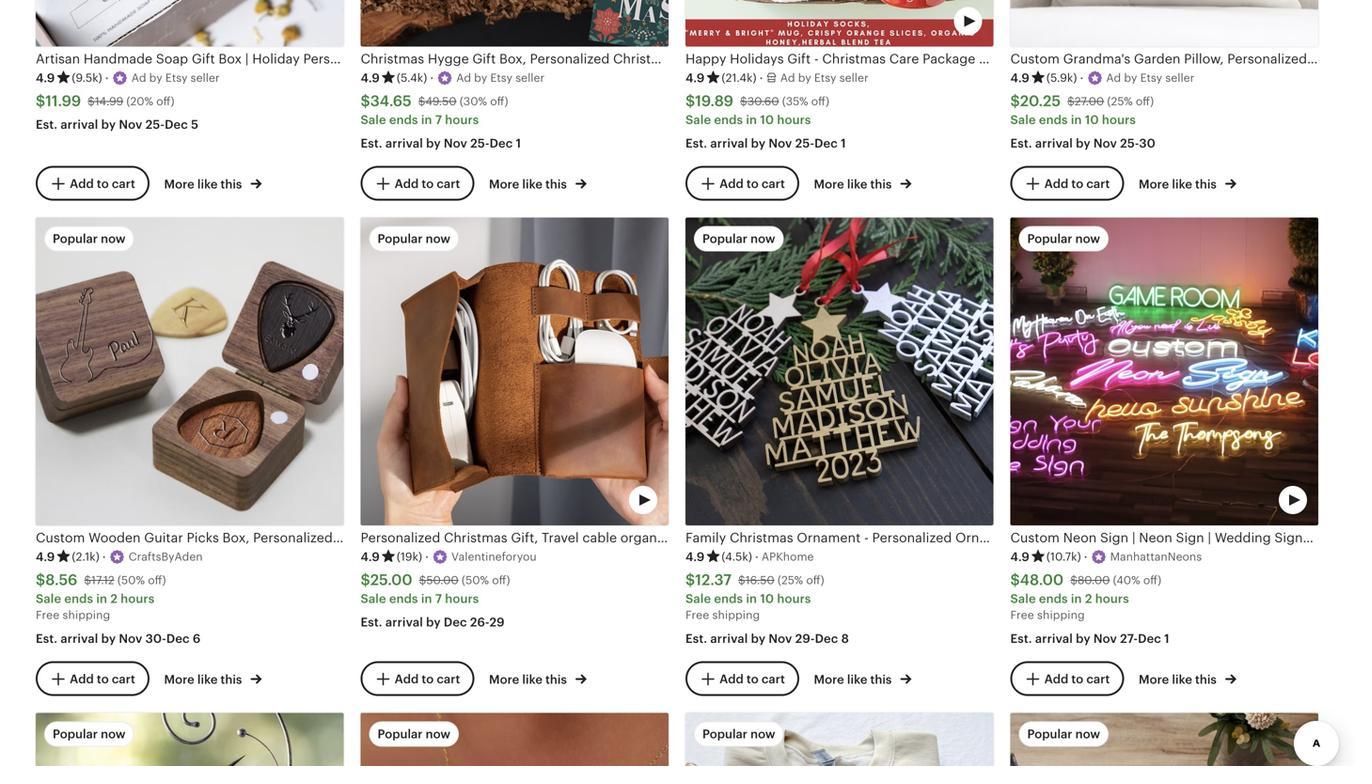 Task type: locate. For each thing, give the bounding box(es) containing it.
to
[[97, 177, 109, 191], [422, 177, 434, 191], [747, 177, 759, 191], [1072, 177, 1084, 191], [97, 673, 109, 687], [422, 673, 434, 687], [747, 673, 759, 687], [1072, 673, 1084, 687]]

(50% right 17.12
[[117, 574, 145, 587]]

arrival down the 11.99
[[61, 117, 98, 132]]

34.65
[[370, 92, 412, 109]]

est. inside $ 34.65 $ 49.50 (30% off) sale ends in 7 hours est. arrival by nov 25-dec 1
[[361, 136, 383, 150]]

cart down est. arrival by nov 29-dec 8
[[762, 673, 785, 687]]

popular now link
[[36, 714, 344, 767], [361, 714, 669, 767], [686, 714, 994, 767], [1011, 714, 1319, 767]]

1 horizontal spatial shipping
[[713, 609, 760, 622]]

0 horizontal spatial (25%
[[778, 574, 804, 587]]

add
[[70, 177, 94, 191], [395, 177, 419, 191], [720, 177, 744, 191], [1045, 177, 1069, 191], [70, 673, 94, 687], [395, 673, 419, 687], [720, 673, 744, 687], [1045, 673, 1069, 687]]

add to cart for 48.00
[[1045, 673, 1110, 687]]

off) up 30
[[1136, 95, 1154, 108]]

hours inside $ 20.25 $ 27.00 (25% off) sale ends in 10 hours est. arrival by nov 25-30
[[1102, 113, 1136, 127]]

ends down 20.25
[[1039, 113, 1068, 127]]

4.9 up 8.56
[[36, 550, 55, 564]]

cart for 48.00
[[1087, 673, 1110, 687]]

$ 20.25 $ 27.00 (25% off) sale ends in 10 hours est. arrival by nov 25-30
[[1011, 92, 1156, 150]]

· right (4.5k)
[[755, 550, 759, 564]]

(25%
[[1108, 95, 1133, 108], [778, 574, 804, 587]]

sale inside $ 48.00 $ 80.00 (40% off) sale ends in 2 hours free shipping
[[1011, 592, 1036, 606]]

cart for 8.56
[[112, 673, 135, 687]]

more
[[164, 177, 195, 191], [489, 177, 520, 191], [814, 177, 845, 191], [1139, 177, 1170, 191], [164, 673, 195, 687], [489, 673, 520, 687], [814, 673, 845, 687], [1139, 673, 1170, 687]]

ends
[[389, 113, 418, 127], [714, 113, 743, 127], [1039, 113, 1068, 127], [64, 592, 93, 606], [389, 592, 418, 606], [714, 592, 743, 606], [1039, 592, 1068, 606]]

free inside $ 48.00 $ 80.00 (40% off) sale ends in 2 hours free shipping
[[1011, 609, 1035, 622]]

in inside $ 34.65 $ 49.50 (30% off) sale ends in 7 hours est. arrival by nov 25-dec 1
[[421, 113, 432, 127]]

2 shipping from the left
[[713, 609, 760, 622]]

3 free from the left
[[1011, 609, 1035, 622]]

add to cart button down $ 34.65 $ 49.50 (30% off) sale ends in 7 hours est. arrival by nov 25-dec 1
[[361, 166, 474, 201]]

sale inside '$ 8.56 $ 17.12 (50% off) sale ends in 2 hours free shipping'
[[36, 592, 61, 606]]

like for 48.00
[[1173, 673, 1193, 687]]

product video element for the personalized christmas gift, travel cable organizer, leather cable organizer, desk organizer, christmas gift for dad, christmas gift for mom "image"
[[361, 218, 669, 526]]

2 horizontal spatial free
[[1011, 609, 1035, 622]]

shipping inside '$ 8.56 $ 17.12 (50% off) sale ends in 2 hours free shipping'
[[63, 609, 110, 622]]

$ 34.65 $ 49.50 (30% off) sale ends in 7 hours est. arrival by nov 25-dec 1
[[361, 92, 521, 150]]

· for 34.65
[[430, 71, 434, 85]]

cart down $ 19.89 $ 30.60 (35% off) sale ends in 10 hours est. arrival by nov 25-dec 1
[[762, 177, 785, 191]]

1 ornament from the left
[[797, 531, 861, 546]]

$ left 14.99
[[36, 92, 45, 109]]

by
[[101, 117, 116, 132], [426, 136, 441, 150], [751, 136, 766, 150], [1076, 136, 1091, 150], [426, 616, 441, 630], [101, 632, 116, 646], [751, 632, 766, 646], [1076, 632, 1091, 646]]

30
[[1140, 136, 1156, 150]]

off)
[[156, 95, 175, 108], [490, 95, 508, 108], [812, 95, 830, 108], [1136, 95, 1154, 108], [148, 574, 166, 587], [492, 574, 510, 587], [807, 574, 825, 587], [1144, 574, 1162, 587]]

nov left 30-
[[119, 632, 142, 646]]

by down 49.50
[[426, 136, 441, 150]]

by inside $ 19.89 $ 30.60 (35% off) sale ends in 10 hours est. arrival by nov 25-dec 1
[[751, 136, 766, 150]]

ends inside the $ 25.00 $ 50.00 (50% off) sale ends in 7 hours est. arrival by dec 26-29
[[389, 592, 418, 606]]

in inside $ 48.00 $ 80.00 (40% off) sale ends in 2 hours free shipping
[[1071, 592, 1082, 606]]

this for 25.00
[[546, 673, 567, 687]]

add to cart
[[70, 177, 135, 191], [395, 177, 460, 191], [720, 177, 785, 191], [1045, 177, 1110, 191], [70, 673, 135, 687], [395, 673, 460, 687], [720, 673, 785, 687], [1045, 673, 1110, 687]]

sale for 48.00
[[1011, 592, 1036, 606]]

(50%
[[117, 574, 145, 587], [462, 574, 489, 587]]

to down est. arrival by nov 29-dec 8
[[747, 673, 759, 687]]

10
[[760, 113, 774, 127], [1085, 113, 1099, 127], [760, 592, 774, 606]]

shipping for 12.37
[[713, 609, 760, 622]]

hours inside $ 48.00 $ 80.00 (40% off) sale ends in 2 hours free shipping
[[1096, 592, 1130, 606]]

add to cart for 19.89
[[720, 177, 785, 191]]

ends inside '$ 8.56 $ 17.12 (50% off) sale ends in 2 hours free shipping'
[[64, 592, 93, 606]]

0 vertical spatial (25%
[[1108, 95, 1133, 108]]

2
[[110, 592, 118, 606], [1085, 592, 1093, 606]]

more down 6 on the bottom left of the page
[[164, 673, 195, 687]]

7 for 34.65
[[435, 113, 442, 127]]

off) right (35%
[[812, 95, 830, 108]]

this for 48.00
[[1196, 673, 1217, 687]]

arrival inside $ 34.65 $ 49.50 (30% off) sale ends in 7 hours est. arrival by nov 25-dec 1
[[386, 136, 423, 150]]

·
[[105, 71, 109, 85], [430, 71, 434, 85], [760, 71, 763, 85], [1080, 71, 1084, 85], [102, 550, 106, 564], [425, 550, 429, 564], [755, 550, 759, 564], [1084, 550, 1088, 564]]

hours inside '$ 8.56 $ 17.12 (50% off) sale ends in 2 hours free shipping'
[[121, 592, 155, 606]]

2 down the 80.00
[[1085, 592, 1093, 606]]

hours
[[445, 113, 479, 127], [777, 113, 811, 127], [1102, 113, 1136, 127], [121, 592, 155, 606], [445, 592, 479, 606], [777, 592, 811, 606], [1096, 592, 1130, 606]]

2 down 17.12
[[110, 592, 118, 606]]

hours inside $ 34.65 $ 49.50 (30% off) sale ends in 7 hours est. arrival by nov 25-dec 1
[[445, 113, 479, 127]]

now
[[101, 232, 126, 246], [426, 232, 451, 246], [751, 232, 776, 246], [1076, 232, 1101, 246], [101, 728, 126, 742], [426, 728, 451, 742], [751, 728, 776, 742], [1076, 728, 1101, 742]]

more for 34.65
[[489, 177, 520, 191]]

shipping inside $ 48.00 $ 80.00 (40% off) sale ends in 2 hours free shipping
[[1038, 609, 1085, 622]]

7
[[435, 113, 442, 127], [435, 592, 442, 606]]

off) inside $ 34.65 $ 49.50 (30% off) sale ends in 7 hours est. arrival by nov 25-dec 1
[[490, 95, 508, 108]]

est. down 19.89
[[686, 136, 708, 150]]

product video element
[[686, 0, 994, 46], [361, 218, 669, 526], [1011, 218, 1319, 526], [36, 714, 344, 767], [361, 714, 669, 767], [686, 714, 994, 767]]

ends down 48.00
[[1039, 592, 1068, 606]]

hours inside $ 12.37 $ 16.50 (25% off) sale ends in 10 hours free shipping
[[777, 592, 811, 606]]

in for 8.56
[[96, 592, 107, 606]]

0 vertical spatial 7
[[435, 113, 442, 127]]

add to cart button for 48.00
[[1011, 662, 1125, 697]]

1 horizontal spatial christmas
[[1110, 531, 1174, 546]]

in for 19.89
[[746, 113, 757, 127]]

1 christmas from the left
[[730, 531, 794, 546]]

off) inside '$ 8.56 $ 17.12 (50% off) sale ends in 2 hours free shipping'
[[148, 574, 166, 587]]

(25% for 20.25
[[1108, 95, 1133, 108]]

10 inside $ 19.89 $ 30.60 (35% off) sale ends in 10 hours est. arrival by nov 25-dec 1
[[760, 113, 774, 127]]

(40%
[[1114, 574, 1141, 587]]

free for 48.00
[[1011, 609, 1035, 622]]

2 - from the left
[[1102, 531, 1107, 546]]

sale down 20.25
[[1011, 113, 1036, 127]]

more like this
[[164, 177, 245, 191], [489, 177, 570, 191], [814, 177, 895, 191], [1139, 177, 1220, 191], [164, 673, 245, 687], [489, 673, 570, 687], [814, 673, 895, 687], [1139, 673, 1220, 687]]

hours inside $ 19.89 $ 30.60 (35% off) sale ends in 10 hours est. arrival by nov 25-dec 1
[[777, 113, 811, 127]]

0 horizontal spatial -
[[864, 531, 869, 546]]

2 christmas from the left
[[1110, 531, 1174, 546]]

(25% inside $ 12.37 $ 16.50 (25% off) sale ends in 10 hours free shipping
[[778, 574, 804, 587]]

add to cart button for 34.65
[[361, 166, 474, 201]]

2 popular now link from the left
[[361, 714, 669, 767]]

shipping for 48.00
[[1038, 609, 1085, 622]]

add to cart down the $ 25.00 $ 50.00 (50% off) sale ends in 7 hours est. arrival by dec 26-29
[[395, 673, 460, 687]]

1 free from the left
[[36, 609, 60, 622]]

(25% right 16.50
[[778, 574, 804, 587]]

$ down (9.5k) at the left top
[[88, 95, 95, 108]]

add to cart for 25.00
[[395, 673, 460, 687]]

2 horizontal spatial ornament
[[1208, 531, 1272, 546]]

add to cart button down est. arrival by nov 27-dec 1 on the bottom of page
[[1011, 662, 1125, 697]]

add to cart button for 8.56
[[36, 662, 149, 697]]

in inside $ 20.25 $ 27.00 (25% off) sale ends in 10 hours est. arrival by nov 25-30
[[1071, 113, 1082, 127]]

cart for 34.65
[[437, 177, 460, 191]]

off) right 16.50
[[807, 574, 825, 587]]

ends inside $ 34.65 $ 49.50 (30% off) sale ends in 7 hours est. arrival by nov 25-dec 1
[[389, 113, 418, 127]]

4.9 up 20.25
[[1011, 71, 1030, 85]]

more for 8.56
[[164, 673, 195, 687]]

name necklace gold, nameplate necklace 14k solid gold, custom name jewelry, gold filled name, mama necklace, personalized name jewelry, au20 image
[[361, 714, 669, 767]]

popular now
[[53, 232, 126, 246], [378, 232, 451, 246], [703, 232, 776, 246], [1028, 232, 1101, 246], [53, 728, 126, 742], [378, 728, 451, 742], [703, 728, 776, 742], [1028, 728, 1101, 742]]

4.9 down family
[[686, 550, 705, 564]]

0 horizontal spatial shipping
[[63, 609, 110, 622]]

(2.1k)
[[72, 551, 100, 563]]

ends down 12.37
[[714, 592, 743, 606]]

by down 27.00
[[1076, 136, 1091, 150]]

off) inside the $ 25.00 $ 50.00 (50% off) sale ends in 7 hours est. arrival by dec 26-29
[[492, 574, 510, 587]]

2 horizontal spatial shipping
[[1038, 609, 1085, 622]]

more down 5
[[164, 177, 195, 191]]

sale down 48.00
[[1011, 592, 1036, 606]]

1 horizontal spatial -
[[1102, 531, 1107, 546]]

7 inside the $ 25.00 $ 50.00 (50% off) sale ends in 7 hours est. arrival by dec 26-29
[[435, 592, 442, 606]]

$ left 49.50
[[361, 92, 370, 109]]

1 inside $ 19.89 $ 30.60 (35% off) sale ends in 10 hours est. arrival by nov 25-dec 1
[[841, 136, 846, 150]]

sale for 12.37
[[686, 592, 711, 606]]

0 horizontal spatial free
[[36, 609, 60, 622]]

80.00
[[1078, 574, 1111, 587]]

2 7 from the top
[[435, 592, 442, 606]]

25-
[[145, 117, 165, 132], [471, 136, 490, 150], [796, 136, 815, 150], [1121, 136, 1140, 150]]

1 vertical spatial 7
[[435, 592, 442, 606]]

1 shipping from the left
[[63, 609, 110, 622]]

2 inside $ 48.00 $ 80.00 (40% off) sale ends in 2 hours free shipping
[[1085, 592, 1093, 606]]

30.60
[[748, 95, 779, 108]]

this for 19.89
[[871, 177, 892, 191]]

add to cart down est. arrival by nov 25-dec 5
[[70, 177, 135, 191]]

off) for 12.37
[[807, 574, 825, 587]]

ornament
[[797, 531, 861, 546], [956, 531, 1020, 546], [1208, 531, 1272, 546]]

sale inside $ 19.89 $ 30.60 (35% off) sale ends in 10 hours est. arrival by nov 25-dec 1
[[686, 113, 711, 127]]

cart down $ 34.65 $ 49.50 (30% off) sale ends in 7 hours est. arrival by nov 25-dec 1
[[437, 177, 460, 191]]

shipping
[[63, 609, 110, 622], [713, 609, 760, 622], [1038, 609, 1085, 622]]

cart for 19.89
[[762, 177, 785, 191]]

ends inside $ 20.25 $ 27.00 (25% off) sale ends in 10 hours est. arrival by nov 25-30
[[1039, 113, 1068, 127]]

free down 8.56
[[36, 609, 60, 622]]

add to cart down $ 34.65 $ 49.50 (30% off) sale ends in 7 hours est. arrival by nov 25-dec 1
[[395, 177, 460, 191]]

cart for 12.37
[[762, 673, 785, 687]]

2 ornament from the left
[[956, 531, 1020, 546]]

cart down $ 20.25 $ 27.00 (25% off) sale ends in 10 hours est. arrival by nov 25-30
[[1087, 177, 1110, 191]]

with
[[1023, 531, 1052, 546]]

2 inside '$ 8.56 $ 17.12 (50% off) sale ends in 2 hours free shipping'
[[110, 592, 118, 606]]

hours for 8.56
[[121, 592, 155, 606]]

in inside '$ 8.56 $ 17.12 (50% off) sale ends in 2 hours free shipping'
[[96, 592, 107, 606]]

1 horizontal spatial 2
[[1085, 592, 1093, 606]]

add to cart for 20.25
[[1045, 177, 1110, 191]]

1 vertical spatial (25%
[[778, 574, 804, 587]]

off) right (20%
[[156, 95, 175, 108]]

in inside $ 19.89 $ 30.60 (35% off) sale ends in 10 hours est. arrival by nov 25-dec 1
[[746, 113, 757, 127]]

more for 11.99
[[164, 177, 195, 191]]

add to cart button down $ 20.25 $ 27.00 (25% off) sale ends in 10 hours est. arrival by nov 25-30
[[1011, 166, 1125, 201]]

- left personalized
[[864, 531, 869, 546]]

1 horizontal spatial ornament
[[956, 531, 1020, 546]]

add to cart button for 25.00
[[361, 662, 474, 697]]

1 horizontal spatial (25%
[[1108, 95, 1133, 108]]

5
[[191, 117, 199, 132]]

sale inside $ 34.65 $ 49.50 (30% off) sale ends in 7 hours est. arrival by nov 25-dec 1
[[361, 113, 386, 127]]

4.9 down with
[[1011, 550, 1030, 564]]

(19k)
[[397, 551, 423, 563]]

add to cart for 11.99
[[70, 177, 135, 191]]

sale down 19.89
[[686, 113, 711, 127]]

$
[[36, 92, 45, 109], [361, 92, 370, 109], [686, 92, 695, 109], [1011, 92, 1020, 109], [88, 95, 95, 108], [418, 95, 426, 108], [740, 95, 748, 108], [1068, 95, 1075, 108], [36, 572, 45, 589], [361, 572, 370, 589], [686, 572, 695, 589], [1011, 572, 1020, 589], [84, 574, 91, 587], [419, 574, 426, 587], [739, 574, 746, 587], [1071, 574, 1078, 587]]

1 horizontal spatial (50%
[[462, 574, 489, 587]]

more like this link for 20.25
[[1139, 173, 1237, 193]]

nov
[[119, 117, 142, 132], [444, 136, 467, 150], [769, 136, 792, 150], [1094, 136, 1118, 150], [119, 632, 142, 646], [769, 632, 792, 646], [1094, 632, 1118, 646]]

1 2 from the left
[[110, 592, 118, 606]]

cart down est. arrival by nov 30-dec 6 on the bottom left of page
[[112, 673, 135, 687]]

7 down 50.00
[[435, 592, 442, 606]]

(50% right 50.00
[[462, 574, 489, 587]]

2 (50% from the left
[[462, 574, 489, 587]]

ornament left with
[[956, 531, 1020, 546]]

by down $ 48.00 $ 80.00 (40% off) sale ends in 2 hours free shipping
[[1076, 632, 1091, 646]]

like for 34.65
[[523, 177, 543, 191]]

off) for 25.00
[[492, 574, 510, 587]]

more like this link
[[164, 173, 262, 193], [489, 173, 587, 193], [814, 173, 912, 193], [1139, 173, 1237, 193], [164, 669, 262, 689], [489, 669, 587, 689], [814, 669, 912, 689], [1139, 669, 1237, 689]]

25- inside $ 34.65 $ 49.50 (30% off) sale ends in 7 hours est. arrival by nov 25-dec 1
[[471, 136, 490, 150]]

· right "(2.1k)"
[[102, 550, 106, 564]]

off) right (40%
[[1144, 574, 1162, 587]]

to for 19.89
[[747, 177, 759, 191]]

nov inside $ 20.25 $ 27.00 (25% off) sale ends in 10 hours est. arrival by nov 25-30
[[1094, 136, 1118, 150]]

0 horizontal spatial (50%
[[117, 574, 145, 587]]

free
[[36, 609, 60, 622], [686, 609, 710, 622], [1011, 609, 1035, 622]]

sale
[[361, 113, 386, 127], [686, 113, 711, 127], [1011, 113, 1036, 127], [36, 592, 61, 606], [361, 592, 386, 606], [686, 592, 711, 606], [1011, 592, 1036, 606]]

4.9
[[36, 71, 55, 85], [361, 71, 380, 85], [686, 71, 705, 85], [1011, 71, 1030, 85], [36, 550, 55, 564], [361, 550, 380, 564], [686, 550, 705, 564], [1011, 550, 1030, 564]]

2 free from the left
[[686, 609, 710, 622]]

add for 11.99
[[70, 177, 94, 191]]

add to cart button down the $ 25.00 $ 50.00 (50% off) sale ends in 7 hours est. arrival by dec 26-29
[[361, 662, 474, 697]]

dec
[[165, 117, 188, 132], [490, 136, 513, 150], [815, 136, 838, 150], [444, 616, 467, 630], [166, 632, 190, 646], [815, 632, 839, 646], [1138, 632, 1162, 646]]

2 2 from the left
[[1085, 592, 1093, 606]]

nov down (35%
[[769, 136, 792, 150]]

hours for 20.25
[[1102, 113, 1136, 127]]

1 inside $ 34.65 $ 49.50 (30% off) sale ends in 7 hours est. arrival by nov 25-dec 1
[[516, 136, 521, 150]]

sale inside the $ 25.00 $ 50.00 (50% off) sale ends in 7 hours est. arrival by dec 26-29
[[361, 592, 386, 606]]

more down 30
[[1139, 177, 1170, 191]]

add for 34.65
[[395, 177, 419, 191]]

free for 12.37
[[686, 609, 710, 622]]

$ down (10.7k)
[[1071, 574, 1078, 587]]

4 popular now link from the left
[[1011, 714, 1319, 767]]

off) for 8.56
[[148, 574, 166, 587]]

in inside $ 12.37 $ 16.50 (25% off) sale ends in 10 hours free shipping
[[746, 592, 757, 606]]

more like this link for 19.89
[[814, 173, 912, 193]]

cart down est. arrival by nov 27-dec 1 on the bottom of page
[[1087, 673, 1110, 687]]

1
[[516, 136, 521, 150], [841, 136, 846, 150], [1165, 632, 1170, 646]]

30-
[[145, 632, 166, 646]]

add down $ 34.65 $ 49.50 (30% off) sale ends in 7 hours est. arrival by nov 25-dec 1
[[395, 177, 419, 191]]

in down 27.00
[[1071, 113, 1082, 127]]

$ left 27.00
[[1011, 92, 1020, 109]]

nov left the 29-
[[769, 632, 792, 646]]

ends inside $ 12.37 $ 16.50 (25% off) sale ends in 10 hours free shipping
[[714, 592, 743, 606]]

sale down 34.65
[[361, 113, 386, 127]]

7 for 25.00
[[435, 592, 442, 606]]

off) up 29
[[492, 574, 510, 587]]

ends inside $ 48.00 $ 80.00 (40% off) sale ends in 2 hours free shipping
[[1039, 592, 1068, 606]]

· for 48.00
[[1084, 550, 1088, 564]]

arrival
[[61, 117, 98, 132], [386, 136, 423, 150], [711, 136, 748, 150], [1036, 136, 1073, 150], [386, 616, 423, 630], [61, 632, 98, 646], [711, 632, 748, 646], [1036, 632, 1073, 646]]

4.9 for 20.25
[[1011, 71, 1030, 85]]

· for 20.25
[[1080, 71, 1084, 85]]

by down 50.00
[[426, 616, 441, 630]]

add down est. arrival by nov 25-dec 5
[[70, 177, 94, 191]]

to for 12.37
[[747, 673, 759, 687]]

(5.4k)
[[397, 71, 427, 84]]

est. inside the $ 25.00 $ 50.00 (50% off) sale ends in 7 hours est. arrival by dec 26-29
[[361, 616, 383, 630]]

sale for 19.89
[[686, 113, 711, 127]]

in inside the $ 25.00 $ 50.00 (50% off) sale ends in 7 hours est. arrival by dec 26-29
[[421, 592, 432, 606]]

ends inside $ 19.89 $ 30.60 (35% off) sale ends in 10 hours est. arrival by nov 25-dec 1
[[714, 113, 743, 127]]

custom wooden guitar picks box, personalized guitar pick box storage wood guitar pick organizer music gift for guitarist musician image
[[36, 218, 344, 526]]

by inside the $ 25.00 $ 50.00 (50% off) sale ends in 7 hours est. arrival by dec 26-29
[[426, 616, 441, 630]]

· right '(5.9k)'
[[1080, 71, 1084, 85]]

add to cart button
[[36, 166, 149, 201], [361, 166, 474, 201], [686, 166, 799, 201], [1011, 166, 1125, 201], [36, 662, 149, 697], [361, 662, 474, 697], [686, 662, 799, 697], [1011, 662, 1125, 697]]

ends for 8.56
[[64, 592, 93, 606]]

25- inside $ 20.25 $ 27.00 (25% off) sale ends in 10 hours est. arrival by nov 25-30
[[1121, 136, 1140, 150]]

add down est. arrival by nov 27-dec 1 on the bottom of page
[[1045, 673, 1069, 687]]

10 inside $ 12.37 $ 16.50 (25% off) sale ends in 10 hours free shipping
[[760, 592, 774, 606]]

in
[[421, 113, 432, 127], [746, 113, 757, 127], [1071, 113, 1082, 127], [96, 592, 107, 606], [421, 592, 432, 606], [746, 592, 757, 606], [1071, 592, 1082, 606]]

this for 12.37
[[871, 673, 892, 687]]

off) inside $ 19.89 $ 30.60 (35% off) sale ends in 10 hours est. arrival by nov 25-dec 1
[[812, 95, 830, 108]]

free inside $ 12.37 $ 16.50 (25% off) sale ends in 10 hours free shipping
[[686, 609, 710, 622]]

this
[[221, 177, 242, 191], [546, 177, 567, 191], [871, 177, 892, 191], [1196, 177, 1217, 191], [221, 673, 242, 687], [546, 673, 567, 687], [871, 673, 892, 687], [1196, 673, 1217, 687]]

0 horizontal spatial christmas
[[730, 531, 794, 546]]

christmas up (4.5k)
[[730, 531, 794, 546]]

10 down 16.50
[[760, 592, 774, 606]]

off) for 34.65
[[490, 95, 508, 108]]

25- for 19.89
[[796, 136, 815, 150]]

to down $ 20.25 $ 27.00 (25% off) sale ends in 10 hours est. arrival by nov 25-30
[[1072, 177, 1084, 191]]

8.56
[[45, 572, 77, 589]]

hours up 30-
[[121, 592, 155, 606]]

17.12
[[91, 574, 114, 587]]

2 for 48.00
[[1085, 592, 1093, 606]]

4.9 up the 25.00
[[361, 550, 380, 564]]

(50% inside '$ 8.56 $ 17.12 (50% off) sale ends in 2 hours free shipping'
[[117, 574, 145, 587]]

hours down (30%
[[445, 113, 479, 127]]

nov left 27-
[[1094, 632, 1118, 646]]

4.9 for 25.00
[[361, 550, 380, 564]]

arrival inside the $ 25.00 $ 50.00 (50% off) sale ends in 7 hours est. arrival by dec 26-29
[[386, 616, 423, 630]]

3 shipping from the left
[[1038, 609, 1085, 622]]

dec inside $ 34.65 $ 49.50 (30% off) sale ends in 7 hours est. arrival by nov 25-dec 1
[[490, 136, 513, 150]]

1 (50% from the left
[[117, 574, 145, 587]]

off) inside $ 11.99 $ 14.99 (20% off)
[[156, 95, 175, 108]]

free inside '$ 8.56 $ 17.12 (50% off) sale ends in 2 hours free shipping'
[[36, 609, 60, 622]]

shipping down 17.12
[[63, 609, 110, 622]]

(4.5k)
[[722, 551, 753, 563]]

(25% right 27.00
[[1108, 95, 1133, 108]]

1 horizontal spatial free
[[686, 609, 710, 622]]

(50% for 25.00
[[462, 574, 489, 587]]

off) for 48.00
[[1144, 574, 1162, 587]]

custom grandma's garden pillow, personalized birthflower pillow, grandmas garden pillow with grandkids, gift for grandma, christmas gift image
[[1011, 0, 1319, 46]]

shipping inside $ 12.37 $ 16.50 (25% off) sale ends in 10 hours free shipping
[[713, 609, 760, 622]]

est.
[[36, 117, 58, 132], [361, 136, 383, 150], [686, 136, 708, 150], [1011, 136, 1033, 150], [361, 616, 383, 630], [36, 632, 58, 646], [686, 632, 708, 646], [1011, 632, 1033, 646]]

cart
[[112, 177, 135, 191], [437, 177, 460, 191], [762, 177, 785, 191], [1087, 177, 1110, 191], [112, 673, 135, 687], [437, 673, 460, 687], [762, 673, 785, 687], [1087, 673, 1110, 687]]

12.37
[[695, 572, 732, 589]]

1 for 34.65
[[516, 136, 521, 150]]

sale down 12.37
[[686, 592, 711, 606]]

(50% inside the $ 25.00 $ 50.00 (50% off) sale ends in 7 hours est. arrival by dec 26-29
[[462, 574, 489, 587]]

ends for 20.25
[[1039, 113, 1068, 127]]

free down 48.00
[[1011, 609, 1035, 622]]

25- inside $ 19.89 $ 30.60 (35% off) sale ends in 10 hours est. arrival by nov 25-dec 1
[[796, 136, 815, 150]]

10 for 20.25
[[1085, 113, 1099, 127]]

25- for 34.65
[[471, 136, 490, 150]]

popular
[[53, 232, 98, 246], [378, 232, 423, 246], [703, 232, 748, 246], [1028, 232, 1073, 246], [53, 728, 98, 742], [378, 728, 423, 742], [703, 728, 748, 742], [1028, 728, 1073, 742]]

by down 30.60
[[751, 136, 766, 150]]

off) inside $ 48.00 $ 80.00 (40% off) sale ends in 2 hours free shipping
[[1144, 574, 1162, 587]]

to down est. arrival by nov 27-dec 1 on the bottom of page
[[1072, 673, 1084, 687]]

like for 25.00
[[523, 673, 543, 687]]

0 horizontal spatial ornament
[[797, 531, 861, 546]]

$ inside $ 11.99 $ 14.99 (20% off)
[[88, 95, 95, 108]]

more like this link for 48.00
[[1139, 669, 1237, 689]]

- right names
[[1102, 531, 1107, 546]]

arrival down the 25.00
[[386, 616, 423, 630]]

7 inside $ 34.65 $ 49.50 (30% off) sale ends in 7 hours est. arrival by nov 25-dec 1
[[435, 113, 442, 127]]

more down the 8
[[814, 673, 845, 687]]

sale down 8.56
[[36, 592, 61, 606]]

· right (9.5k) at the left top
[[105, 71, 109, 85]]

add to cart button for 19.89
[[686, 166, 799, 201]]

20.25
[[1020, 92, 1061, 109]]

like for 8.56
[[197, 673, 218, 687]]

off) inside $ 12.37 $ 16.50 (25% off) sale ends in 10 hours free shipping
[[807, 574, 825, 587]]

family
[[686, 531, 726, 546]]

hours down 50.00
[[445, 592, 479, 606]]

like
[[197, 177, 218, 191], [523, 177, 543, 191], [848, 177, 868, 191], [1173, 177, 1193, 191], [197, 673, 218, 687], [523, 673, 543, 687], [848, 673, 868, 687], [1173, 673, 1193, 687]]

1 7 from the top
[[435, 113, 442, 127]]

add for 25.00
[[395, 673, 419, 687]]

27-
[[1121, 632, 1138, 646]]

this for 34.65
[[546, 177, 567, 191]]

11.99
[[45, 92, 81, 109]]

hours inside the $ 25.00 $ 50.00 (50% off) sale ends in 7 hours est. arrival by dec 26-29
[[445, 592, 479, 606]]

arrival down 19.89
[[711, 136, 748, 150]]

add for 48.00
[[1045, 673, 1069, 687]]

more down $ 34.65 $ 49.50 (30% off) sale ends in 7 hours est. arrival by nov 25-dec 1
[[489, 177, 520, 191]]

to down est. arrival by nov 25-dec 5
[[97, 177, 109, 191]]

sale inside $ 12.37 $ 16.50 (25% off) sale ends in 10 hours free shipping
[[686, 592, 711, 606]]

-
[[864, 531, 869, 546], [1102, 531, 1107, 546]]

sale inside $ 20.25 $ 27.00 (25% off) sale ends in 10 hours est. arrival by nov 25-30
[[1011, 113, 1036, 127]]

shipping up est. arrival by nov 29-dec 8
[[713, 609, 760, 622]]

hours up the 29-
[[777, 592, 811, 606]]

0 horizontal spatial 2
[[110, 592, 118, 606]]

(25% inside $ 20.25 $ 27.00 (25% off) sale ends in 10 hours est. arrival by nov 25-30
[[1108, 95, 1133, 108]]

10 inside $ 20.25 $ 27.00 (25% off) sale ends in 10 hours est. arrival by nov 25-30
[[1085, 113, 1099, 127]]

nov inside $ 34.65 $ 49.50 (30% off) sale ends in 7 hours est. arrival by nov 25-dec 1
[[444, 136, 467, 150]]

· for 8.56
[[102, 550, 106, 564]]

(35%
[[782, 95, 809, 108]]

off) inside $ 20.25 $ 27.00 (25% off) sale ends in 10 hours est. arrival by nov 25-30
[[1136, 95, 1154, 108]]

add to cart down est. arrival by nov 30-dec 6 on the bottom left of page
[[70, 673, 135, 687]]

(10.7k)
[[1047, 551, 1082, 563]]

free down 12.37
[[686, 609, 710, 622]]

est. down 34.65
[[361, 136, 383, 150]]

in down 30.60
[[746, 113, 757, 127]]

more like this for 11.99
[[164, 177, 245, 191]]

cart down est. arrival by nov 25-dec 5
[[112, 177, 135, 191]]

1 horizontal spatial 1
[[841, 136, 846, 150]]

in down 50.00
[[421, 592, 432, 606]]

· for 11.99
[[105, 71, 109, 85]]

more like this link for 11.99
[[164, 173, 262, 193]]

christmas
[[730, 531, 794, 546], [1110, 531, 1174, 546]]

0 horizontal spatial 1
[[516, 136, 521, 150]]

off) right 17.12
[[148, 574, 166, 587]]



Task type: vqa. For each thing, say whether or not it's contained in the screenshot.
35.81
no



Task type: describe. For each thing, give the bounding box(es) containing it.
dec inside the $ 25.00 $ 50.00 (50% off) sale ends in 7 hours est. arrival by dec 26-29
[[444, 616, 467, 630]]

nov inside $ 19.89 $ 30.60 (35% off) sale ends in 10 hours est. arrival by nov 25-dec 1
[[769, 136, 792, 150]]

ends for 12.37
[[714, 592, 743, 606]]

(25% for 12.37
[[778, 574, 804, 587]]

christmas hygge gift box, personalized christmas tea gift set, friendship gift, thank you gift, xmas gift for friends, thinking of you gift image
[[361, 0, 669, 46]]

sale for 34.65
[[361, 113, 386, 127]]

$ left 17.12
[[36, 572, 45, 589]]

$ down '(5.9k)'
[[1068, 95, 1075, 108]]

off) for 11.99
[[156, 95, 175, 108]]

happy holidays gift - christmas care package - personalized christmas gift - happy holidays - christmas self care kit - christmas gift ideas image
[[686, 0, 994, 46]]

2 for 8.56
[[110, 592, 118, 606]]

8
[[842, 632, 849, 646]]

off) for 20.25
[[1136, 95, 1154, 108]]

tree
[[1177, 531, 1204, 546]]

29-
[[796, 632, 815, 646]]

ends for 25.00
[[389, 592, 418, 606]]

27.00
[[1075, 95, 1105, 108]]

est. arrival by nov 27-dec 1
[[1011, 632, 1170, 646]]

$ down (21.4k)
[[740, 95, 748, 108]]

personalized mama sweatshirt with kid names on sleeve, mothers day gift, birthday gift for mom, new mom gift, minimalist cool mom sweater image
[[686, 714, 994, 767]]

in for 25.00
[[421, 592, 432, 606]]

add to cart button for 11.99
[[36, 166, 149, 201]]

sale for 8.56
[[36, 592, 61, 606]]

arrival inside $ 19.89 $ 30.60 (35% off) sale ends in 10 hours est. arrival by nov 25-dec 1
[[711, 136, 748, 150]]

4.9 for 48.00
[[1011, 550, 1030, 564]]

hours for 19.89
[[777, 113, 811, 127]]

4.9 for 11.99
[[36, 71, 55, 85]]

add to cart for 12.37
[[720, 673, 785, 687]]

arrival down $ 48.00 $ 80.00 (40% off) sale ends in 2 hours free shipping
[[1036, 632, 1073, 646]]

est. down 48.00
[[1011, 632, 1033, 646]]

$ down (19k) at the bottom
[[419, 574, 426, 587]]

more like this for 25.00
[[489, 673, 570, 687]]

names
[[1055, 531, 1099, 546]]

4.9 for 34.65
[[361, 71, 380, 85]]

2 horizontal spatial 1
[[1165, 632, 1170, 646]]

hours for 12.37
[[777, 592, 811, 606]]

cart for 20.25
[[1087, 177, 1110, 191]]

1 for 19.89
[[841, 136, 846, 150]]

hours for 25.00
[[445, 592, 479, 606]]

more for 48.00
[[1139, 673, 1170, 687]]

· for 25.00
[[425, 550, 429, 564]]

add for 19.89
[[720, 177, 744, 191]]

1 - from the left
[[864, 531, 869, 546]]

product video element for the name necklace gold, nameplate necklace 14k solid gold, custom name jewelry, gold filled name, mama necklace, personalized name jewelry, au20 "image"
[[361, 714, 669, 767]]

arrival inside $ 20.25 $ 27.00 (25% off) sale ends in 10 hours est. arrival by nov 25-30
[[1036, 136, 1073, 150]]

10 for 19.89
[[760, 113, 774, 127]]

1 popular now link from the left
[[36, 714, 344, 767]]

50.00
[[426, 574, 459, 587]]

est. inside $ 20.25 $ 27.00 (25% off) sale ends in 10 hours est. arrival by nov 25-30
[[1011, 136, 1033, 150]]

(9.5k)
[[72, 71, 102, 84]]

3 ornament from the left
[[1208, 531, 1272, 546]]

more like this link for 34.65
[[489, 173, 587, 193]]

more like this link for 8.56
[[164, 669, 262, 689]]

more like this for 20.25
[[1139, 177, 1220, 191]]

$ left 50.00
[[361, 572, 370, 589]]

like for 20.25
[[1173, 177, 1193, 191]]

· for 12.37
[[755, 550, 759, 564]]

this for 20.25
[[1196, 177, 1217, 191]]

cart for 25.00
[[437, 673, 460, 687]]

est. down 12.37
[[686, 632, 708, 646]]

more like this for 12.37
[[814, 673, 895, 687]]

to for 48.00
[[1072, 673, 1084, 687]]

(20%
[[126, 95, 153, 108]]

in for 34.65
[[421, 113, 432, 127]]

add to cart for 34.65
[[395, 177, 460, 191]]

personalized leather journal, personalized notebook graduation gift, custom diary for women, gift for man, engraved travel journal image
[[1011, 714, 1319, 767]]

3 popular now link from the left
[[686, 714, 994, 767]]

by down '$ 8.56 $ 17.12 (50% off) sale ends in 2 hours free shipping'
[[101, 632, 116, 646]]

$ 48.00 $ 80.00 (40% off) sale ends in 2 hours free shipping
[[1011, 572, 1162, 622]]

arrival down $ 12.37 $ 16.50 (25% off) sale ends in 10 hours free shipping
[[711, 632, 748, 646]]

cart for 11.99
[[112, 177, 135, 191]]

$ left 30.60
[[686, 92, 695, 109]]

(5.9k)
[[1047, 71, 1078, 84]]

family christmas ornament - personalized ornament with names - christmas tree ornament
[[686, 531, 1272, 546]]

nov down (20%
[[119, 117, 142, 132]]

10 for 12.37
[[760, 592, 774, 606]]

$ 11.99 $ 14.99 (20% off)
[[36, 92, 175, 109]]

(21.4k)
[[722, 71, 757, 84]]

ends for 34.65
[[389, 113, 418, 127]]

48.00
[[1020, 572, 1064, 589]]

est. arrival by nov 29-dec 8
[[686, 632, 849, 646]]

more for 25.00
[[489, 673, 520, 687]]

like for 19.89
[[848, 177, 868, 191]]

hours for 34.65
[[445, 113, 479, 127]]

14.99
[[95, 95, 123, 108]]

more like this for 19.89
[[814, 177, 895, 191]]

by inside $ 20.25 $ 27.00 (25% off) sale ends in 10 hours est. arrival by nov 25-30
[[1076, 136, 1091, 150]]

est. down 8.56
[[36, 632, 58, 646]]

ends for 19.89
[[714, 113, 743, 127]]

26-
[[470, 616, 490, 630]]

6
[[193, 632, 201, 646]]

add to cart button for 20.25
[[1011, 166, 1125, 201]]

est. down the 11.99
[[36, 117, 58, 132]]

$ down (4.5k)
[[739, 574, 746, 587]]

$ 12.37 $ 16.50 (25% off) sale ends in 10 hours free shipping
[[686, 572, 825, 622]]

25- for 20.25
[[1121, 136, 1140, 150]]

sale for 25.00
[[361, 592, 386, 606]]

$ down (5.4k)
[[418, 95, 426, 108]]

by down $ 12.37 $ 16.50 (25% off) sale ends in 10 hours free shipping
[[751, 632, 766, 646]]

$ down 'family christmas ornament - personalized ornament with names - christmas tree ornament'
[[1011, 572, 1020, 589]]

$ down family
[[686, 572, 695, 589]]

29
[[490, 616, 505, 630]]

$ 8.56 $ 17.12 (50% off) sale ends in 2 hours free shipping
[[36, 572, 166, 622]]

product video element for 'hummingbird stained glass window hangings christmas gifts hummingbird gift custom stained glass bird suncatcher humming bird feeder' image
[[36, 714, 344, 767]]

more like this link for 12.37
[[814, 669, 912, 689]]

personalized
[[873, 531, 952, 546]]

4.9 for 12.37
[[686, 550, 705, 564]]

$ down "(2.1k)"
[[84, 574, 91, 587]]

by inside $ 34.65 $ 49.50 (30% off) sale ends in 7 hours est. arrival by nov 25-dec 1
[[426, 136, 441, 150]]

49.50
[[426, 95, 457, 108]]

personalized christmas gift, travel cable organizer, leather cable organizer, desk organizer, christmas gift for dad, christmas gift for mom image
[[361, 218, 669, 526]]

off) for 19.89
[[812, 95, 830, 108]]

family christmas ornament - personalized ornament with names - christmas tree ornament image
[[686, 218, 994, 526]]

est. arrival by nov 25-dec 5
[[36, 117, 199, 132]]

$ 19.89 $ 30.60 (35% off) sale ends in 10 hours est. arrival by nov 25-dec 1
[[686, 92, 846, 150]]

by down 14.99
[[101, 117, 116, 132]]

25.00
[[370, 572, 413, 589]]

$ 25.00 $ 50.00 (50% off) sale ends in 7 hours est. arrival by dec 26-29
[[361, 572, 510, 630]]

in for 12.37
[[746, 592, 757, 606]]

(30%
[[460, 95, 487, 108]]

more for 19.89
[[814, 177, 845, 191]]

add for 20.25
[[1045, 177, 1069, 191]]

to for 11.99
[[97, 177, 109, 191]]

est. arrival by nov 30-dec 6
[[36, 632, 201, 646]]

16.50
[[746, 574, 775, 587]]

19.89
[[695, 92, 734, 109]]

product video element for custom neon sign | neon sign | wedding signs | name neon sign | led neon light sign | wedding bridesmaid gifts | wall decor | home decor image
[[1011, 218, 1319, 526]]

artisan handmade soap gift box | holiday personalized gift | soap gift set| thanksgiving gift| christmas gift image
[[36, 0, 344, 46]]

dec inside $ 19.89 $ 30.60 (35% off) sale ends in 10 hours est. arrival by nov 25-dec 1
[[815, 136, 838, 150]]

to for 34.65
[[422, 177, 434, 191]]

more like this link for 25.00
[[489, 669, 587, 689]]

this for 8.56
[[221, 673, 242, 687]]

arrival down '$ 8.56 $ 17.12 (50% off) sale ends in 2 hours free shipping'
[[61, 632, 98, 646]]

more like this for 48.00
[[1139, 673, 1220, 687]]

to for 8.56
[[97, 673, 109, 687]]

like for 11.99
[[197, 177, 218, 191]]

est. inside $ 19.89 $ 30.60 (35% off) sale ends in 10 hours est. arrival by nov 25-dec 1
[[686, 136, 708, 150]]

add to cart button for 12.37
[[686, 662, 799, 697]]

more like this for 34.65
[[489, 177, 570, 191]]

this for 11.99
[[221, 177, 242, 191]]

hummingbird stained glass window hangings christmas gifts hummingbird gift custom stained glass bird suncatcher humming bird feeder image
[[36, 714, 344, 767]]

custom neon sign | neon sign | wedding signs | name neon sign | led neon light sign | wedding bridesmaid gifts | wall decor | home decor image
[[1011, 218, 1319, 526]]



